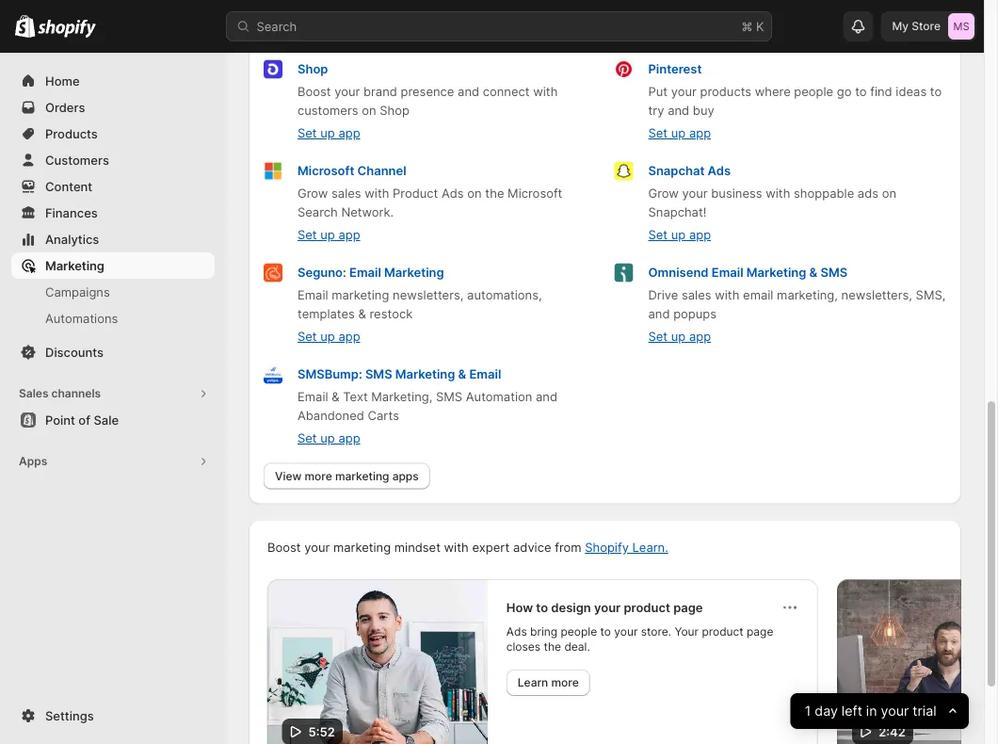 Task type: describe. For each thing, give the bounding box(es) containing it.
the inside ads bring people to your store. your product page closes the deal.
[[545, 640, 562, 654]]

marketing left mindset on the bottom of page
[[333, 541, 391, 555]]

products link
[[11, 121, 215, 147]]

and left promote
[[481, 28, 503, 43]]

shopify learn. link
[[585, 541, 669, 555]]

abandoned
[[298, 409, 365, 424]]

learn.
[[633, 541, 669, 555]]

buy
[[693, 104, 715, 118]]

smsbump: sms marketing & email email & text marketing, sms automation and abandoned carts set up app
[[298, 367, 558, 446]]

apps
[[19, 455, 47, 468]]

marketing inside "link"
[[335, 470, 390, 483]]

smsbump:
[[298, 367, 362, 382]]

up inside pinterest put your products where people go to find ideas to try and buy set up app
[[672, 126, 686, 141]]

2:42 button
[[838, 579, 999, 744]]

microsoft channel link
[[298, 164, 407, 179]]

set inside snapchat ads grow your business with shoppable ads on snapchat! set up app
[[649, 228, 668, 243]]

set inside smsbump: sms marketing & email email & text marketing, sms automation and abandoned carts set up app
[[298, 432, 317, 446]]

1 horizontal spatial shop
[[380, 104, 410, 118]]

settings link
[[11, 703, 215, 729]]

view more marketing apps link
[[264, 464, 430, 490]]

app inside seguno: email marketing email marketing newsletters, automations, templates & restock set up app
[[339, 330, 360, 344]]

0 horizontal spatial sms
[[366, 367, 393, 382]]

app inside smsbump: sms marketing & email email & text marketing, sms automation and abandoned carts set up app
[[339, 432, 360, 446]]

learn
[[519, 676, 549, 690]]

shoppable
[[794, 187, 855, 201]]

with inside microsoft channel grow sales with product ads on the microsoft search network. set up app
[[365, 187, 390, 201]]

automations link
[[11, 305, 215, 332]]

omnisend email marketing & sms link
[[649, 266, 848, 280]]

analytics link
[[11, 226, 215, 253]]

campaigns
[[45, 285, 110, 299]]

1
[[806, 703, 812, 719]]

set up app link for pinterest put your products where people go to find ideas to try and buy set up app
[[649, 126, 711, 141]]

marketing,
[[777, 288, 839, 303]]

sale
[[94, 413, 119, 427]]

automations
[[45, 311, 118, 326]]

apps button
[[11, 449, 215, 475]]

more for learn more
[[552, 676, 580, 690]]

email right the seguno:
[[350, 266, 381, 280]]

your inside ads bring people to your store. your product page closes the deal.
[[615, 625, 639, 639]]

email up the automation in the bottom of the page
[[470, 367, 502, 382]]

day
[[816, 703, 839, 719]]

campaigns link
[[11, 279, 215, 305]]

up inside snapchat ads grow your business with shoppable ads on snapchat! set up app
[[672, 228, 686, 243]]

increase
[[264, 28, 313, 43]]

point of sale button
[[0, 407, 226, 433]]

2:42
[[880, 725, 907, 739]]

presence
[[401, 85, 455, 99]]

email inside omnisend email marketing & sms drive sales with email marketing, newsletters, sms, and popups set up app
[[712, 266, 744, 280]]

connect
[[483, 85, 530, 99]]

people inside pinterest put your products where people go to find ideas to try and buy set up app
[[795, 85, 834, 99]]

k
[[757, 19, 765, 33]]

store.
[[642, 625, 672, 639]]

sales channels button
[[11, 381, 215, 407]]

set inside shop boost your brand presence and connect with customers on shop set up app
[[298, 126, 317, 141]]

discounts
[[45, 345, 104, 359]]

finances
[[45, 205, 98, 220]]

marketing inside seguno: email marketing email marketing newsletters, automations, templates & restock set up app
[[332, 288, 390, 303]]

discounts link
[[11, 339, 215, 366]]

& up the automation in the bottom of the page
[[459, 367, 467, 382]]

app inside pinterest put your products where people go to find ideas to try and buy set up app
[[690, 126, 711, 141]]

grow for grow sales with product ads on the microsoft search network.
[[298, 187, 328, 201]]

from
[[555, 541, 582, 555]]

content
[[45, 179, 92, 194]]

marketing,
[[372, 390, 433, 405]]

microsoft channel grow sales with product ads on the microsoft search network. set up app
[[298, 164, 563, 243]]

and inside shop boost your brand presence and connect with customers on shop set up app
[[458, 85, 480, 99]]

pinterest put your products where people go to find ideas to try and buy set up app
[[649, 62, 943, 141]]

set up app link for seguno: email marketing email marketing newsletters, automations, templates & restock set up app
[[298, 330, 360, 344]]

customers link
[[11, 147, 215, 173]]

apps inside "view more marketing apps" "link"
[[393, 470, 419, 483]]

automations,
[[467, 288, 542, 303]]

carts
[[368, 409, 400, 424]]

products
[[45, 126, 98, 141]]

pinterest
[[649, 62, 702, 77]]

& up abandoned
[[332, 390, 340, 405]]

on inside shop boost your brand presence and connect with customers on shop set up app
[[362, 104, 376, 118]]

product inside ads bring people to your store. your product page closes the deal.
[[703, 625, 745, 639]]

marketing down analytics
[[45, 258, 104, 273]]

email up abandoned
[[298, 390, 328, 405]]

your inside dropdown button
[[882, 703, 910, 719]]

pinterest link
[[649, 62, 702, 77]]

shoppers,
[[420, 28, 478, 43]]

up inside omnisend email marketing & sms drive sales with email marketing, newsletters, sms, and popups set up app
[[672, 330, 686, 344]]

find
[[871, 85, 893, 99]]

email
[[744, 288, 774, 303]]

shopify image
[[38, 19, 96, 38]]

products inside pinterest put your products where people go to find ideas to try and buy set up app
[[701, 85, 752, 99]]

shopify image
[[15, 15, 35, 37]]

ads inside ads bring people to your store. your product page closes the deal.
[[507, 625, 528, 639]]

design
[[552, 600, 592, 615]]

my store
[[893, 19, 941, 33]]

up inside seguno: email marketing email marketing newsletters, automations, templates & restock set up app
[[321, 330, 335, 344]]

set up app link for omnisend email marketing & sms drive sales with email marketing, newsletters, sms, and popups set up app
[[649, 330, 711, 344]]

set inside omnisend email marketing & sms drive sales with email marketing, newsletters, sms, and popups set up app
[[649, 330, 668, 344]]

up inside smsbump: sms marketing & email email & text marketing, sms automation and abandoned carts set up app
[[321, 432, 335, 446]]

my
[[893, 19, 909, 33]]

point
[[45, 413, 75, 427]]

analytics
[[45, 232, 99, 246]]

how to design your product page
[[507, 600, 704, 615]]

1 day left in your trial button
[[791, 694, 970, 729]]

sales inside microsoft channel grow sales with product ads on the microsoft search network. set up app
[[332, 187, 361, 201]]

up inside microsoft channel grow sales with product ads on the microsoft search network. set up app
[[321, 228, 335, 243]]

set up app link for shop boost your brand presence and connect with customers on shop set up app
[[298, 126, 360, 141]]

learn more link
[[507, 670, 591, 696]]

and inside pinterest put your products where people go to find ideas to try and buy set up app
[[668, 104, 690, 118]]

sms,
[[916, 288, 946, 303]]

snapchat ads grow your business with shoppable ads on snapchat! set up app
[[649, 164, 897, 243]]

marketing for smsbump:
[[396, 367, 455, 382]]

my store image
[[949, 13, 975, 40]]

with inside shop boost your brand presence and connect with customers on shop set up app
[[533, 85, 558, 99]]

your inside shop boost your brand presence and connect with customers on shop set up app
[[335, 85, 360, 99]]

promote
[[506, 28, 555, 43]]

apps.
[[768, 28, 799, 43]]

content link
[[11, 173, 215, 200]]

1 horizontal spatial sms
[[436, 390, 463, 405]]

up inside shop boost your brand presence and connect with customers on shop set up app
[[321, 126, 335, 141]]

1 day left in your trial
[[806, 703, 937, 719]]

learn more
[[519, 676, 580, 690]]

popups
[[674, 307, 717, 322]]

app inside microsoft channel grow sales with product ads on the microsoft search network. set up app
[[339, 228, 360, 243]]

boost your marketing mindset with expert advice from shopify learn.
[[268, 541, 669, 555]]

network.
[[341, 205, 394, 220]]

your inside snapchat ads grow your business with shoppable ads on snapchat! set up app
[[683, 187, 708, 201]]

and inside smsbump: sms marketing & email email & text marketing, sms automation and abandoned carts set up app
[[536, 390, 558, 405]]



Task type: vqa. For each thing, say whether or not it's contained in the screenshot.


Task type: locate. For each thing, give the bounding box(es) containing it.
⌘ k
[[742, 19, 765, 33]]

set down snapchat!
[[649, 228, 668, 243]]

snapchat ads link
[[649, 164, 731, 179]]

set inside pinterest put your products where people go to find ideas to try and buy set up app
[[649, 126, 668, 141]]

marketing
[[264, 2, 324, 16], [45, 258, 104, 273], [384, 266, 444, 280], [747, 266, 807, 280], [396, 367, 455, 382]]

0 horizontal spatial sales
[[332, 187, 361, 201]]

1 vertical spatial products
[[701, 85, 752, 99]]

set up app link for snapchat ads grow your business with shoppable ads on snapchat! set up app
[[649, 228, 711, 243]]

0 horizontal spatial microsoft
[[298, 164, 355, 179]]

0 horizontal spatial products
[[558, 28, 610, 43]]

set inside microsoft channel grow sales with product ads on the microsoft search network. set up app
[[298, 228, 317, 243]]

0 vertical spatial the
[[486, 187, 505, 201]]

your down "view more marketing apps" "link"
[[304, 541, 330, 555]]

0 horizontal spatial page
[[674, 600, 704, 615]]

smsbump: sms marketing & email link
[[298, 367, 502, 382]]

app down "buy"
[[690, 126, 711, 141]]

text
[[343, 390, 368, 405]]

1 vertical spatial ads
[[442, 187, 464, 201]]

0 horizontal spatial more
[[305, 470, 332, 483]]

set up app link for smsbump: sms marketing & email email & text marketing, sms automation and abandoned carts set up app
[[298, 432, 360, 446]]

0 vertical spatial microsoft
[[298, 164, 355, 179]]

view
[[275, 470, 302, 483]]

grow
[[298, 187, 328, 201], [649, 187, 679, 201]]

apps down carts
[[393, 470, 419, 483]]

drive
[[649, 288, 679, 303]]

& up marketing,
[[810, 266, 818, 280]]

the
[[486, 187, 505, 201], [545, 640, 562, 654]]

how
[[507, 600, 534, 615]]

0 vertical spatial sms
[[821, 266, 848, 280]]

set up app link for microsoft channel grow sales with product ads on the microsoft search network. set up app
[[298, 228, 360, 243]]

0 vertical spatial people
[[795, 85, 834, 99]]

restock
[[370, 307, 413, 322]]

0 horizontal spatial ads
[[442, 187, 464, 201]]

1 horizontal spatial on
[[468, 187, 482, 201]]

0 horizontal spatial grow
[[298, 187, 328, 201]]

1 vertical spatial sales
[[682, 288, 712, 303]]

app down customers
[[339, 126, 360, 141]]

0 vertical spatial apps
[[327, 2, 356, 16]]

to right go
[[856, 85, 867, 99]]

2 vertical spatial more
[[552, 676, 580, 690]]

1 horizontal spatial products
[[701, 85, 752, 99]]

shop
[[298, 62, 328, 77], [380, 104, 410, 118]]

point of sale link
[[11, 407, 215, 433]]

set down the try
[[649, 126, 668, 141]]

search down marketing apps
[[257, 19, 297, 33]]

channels
[[51, 387, 101, 400]]

marketing
[[707, 28, 764, 43], [332, 288, 390, 303], [335, 470, 390, 483], [333, 541, 391, 555]]

2 horizontal spatial more
[[674, 28, 703, 43]]

2 horizontal spatial on
[[883, 187, 897, 201]]

set down abandoned
[[298, 432, 317, 446]]

marketing down carts
[[335, 470, 390, 483]]

the down bring
[[545, 640, 562, 654]]

0 horizontal spatial shop
[[298, 62, 328, 77]]

marketing for omnisend
[[747, 266, 807, 280]]

2 vertical spatial sms
[[436, 390, 463, 405]]

omnisend email marketing & sms drive sales with email marketing, newsletters, sms, and popups set up app
[[649, 266, 946, 344]]

2 grow from the left
[[649, 187, 679, 201]]

people up deal.
[[562, 625, 598, 639]]

sms
[[821, 266, 848, 280], [366, 367, 393, 382], [436, 390, 463, 405]]

1 horizontal spatial people
[[795, 85, 834, 99]]

with right connect
[[533, 85, 558, 99]]

customers
[[298, 104, 359, 118]]

snapchat
[[649, 164, 705, 179]]

more up pinterest link
[[674, 28, 703, 43]]

products left by
[[558, 28, 610, 43]]

set up app link down popups
[[649, 330, 711, 344]]

with down omnisend email marketing & sms "link"
[[715, 288, 740, 303]]

try
[[649, 104, 665, 118]]

to down how to design your product page
[[601, 625, 612, 639]]

seguno: email marketing email marketing newsletters, automations, templates & restock set up app
[[298, 266, 542, 344]]

marketing inside smsbump: sms marketing & email email & text marketing, sms automation and abandoned carts set up app
[[396, 367, 455, 382]]

seguno: email marketing link
[[298, 266, 444, 280]]

0 vertical spatial boost
[[298, 85, 331, 99]]

1 vertical spatial more
[[305, 470, 332, 483]]

set up app link down abandoned
[[298, 432, 360, 446]]

app inside snapchat ads grow your business with shoppable ads on snapchat! set up app
[[690, 228, 711, 243]]

newsletters, inside omnisend email marketing & sms drive sales with email marketing, newsletters, sms, and popups set up app
[[842, 288, 913, 303]]

home link
[[11, 68, 215, 94]]

ads inside microsoft channel grow sales with product ads on the microsoft search network. set up app
[[442, 187, 464, 201]]

to inside ads bring people to your store. your product page closes the deal.
[[601, 625, 612, 639]]

sales down 'microsoft channel' link
[[332, 187, 361, 201]]

the right product
[[486, 187, 505, 201]]

app down snapchat!
[[690, 228, 711, 243]]

product right your
[[703, 625, 745, 639]]

channel
[[358, 164, 407, 179]]

1 newsletters, from the left
[[393, 288, 464, 303]]

left
[[842, 703, 863, 719]]

set up app link down templates
[[298, 330, 360, 344]]

newsletters, inside seguno: email marketing email marketing newsletters, automations, templates & restock set up app
[[393, 288, 464, 303]]

sales channels
[[19, 387, 101, 400]]

1 vertical spatial sms
[[366, 367, 393, 382]]

up up the snapchat
[[672, 126, 686, 141]]

set down templates
[[298, 330, 317, 344]]

0 horizontal spatial search
[[257, 19, 297, 33]]

engage
[[373, 28, 417, 43]]

marketing inside omnisend email marketing & sms drive sales with email marketing, newsletters, sms, and popups set up app
[[747, 266, 807, 280]]

boost down view
[[268, 541, 301, 555]]

with left expert
[[444, 541, 469, 555]]

marketing up the 'restock'
[[384, 266, 444, 280]]

apps up sessions,
[[327, 2, 356, 16]]

1 vertical spatial apps
[[393, 470, 419, 483]]

your
[[335, 85, 360, 99], [672, 85, 697, 99], [683, 187, 708, 201], [304, 541, 330, 555], [595, 600, 622, 615], [615, 625, 639, 639], [882, 703, 910, 719]]

search left network.
[[298, 205, 338, 220]]

0 vertical spatial ads
[[708, 164, 731, 179]]

1 horizontal spatial product
[[703, 625, 745, 639]]

5:52
[[309, 725, 336, 739]]

set up the seguno:
[[298, 228, 317, 243]]

email up email at right top
[[712, 266, 744, 280]]

page
[[674, 600, 704, 615], [748, 625, 774, 639]]

1 horizontal spatial search
[[298, 205, 338, 220]]

on inside snapchat ads grow your business with shoppable ads on snapchat! set up app
[[883, 187, 897, 201]]

app inside omnisend email marketing & sms drive sales with email marketing, newsletters, sms, and popups set up app
[[690, 330, 711, 344]]

orders
[[45, 100, 85, 114]]

1 grow from the left
[[298, 187, 328, 201]]

0 vertical spatial products
[[558, 28, 610, 43]]

sms inside omnisend email marketing & sms drive sales with email marketing, newsletters, sms, and popups set up app
[[821, 266, 848, 280]]

1 horizontal spatial grow
[[649, 187, 679, 201]]

1 vertical spatial search
[[298, 205, 338, 220]]

more right the learn at bottom
[[552, 676, 580, 690]]

newsletters, left "sms,"
[[842, 288, 913, 303]]

marketing up email at right top
[[747, 266, 807, 280]]

and right the try
[[668, 104, 690, 118]]

product up store. in the right bottom of the page
[[625, 600, 671, 615]]

grow inside microsoft channel grow sales with product ads on the microsoft search network. set up app
[[298, 187, 328, 201]]

1 horizontal spatial ads
[[507, 625, 528, 639]]

on right product
[[468, 187, 482, 201]]

and
[[481, 28, 503, 43], [458, 85, 480, 99], [668, 104, 690, 118], [649, 307, 670, 322], [536, 390, 558, 405]]

and inside omnisend email marketing & sms drive sales with email marketing, newsletters, sms, and popups set up app
[[649, 307, 670, 322]]

products
[[558, 28, 610, 43], [701, 85, 752, 99]]

and down drive
[[649, 307, 670, 322]]

ads inside snapchat ads grow your business with shoppable ads on snapchat! set up app
[[708, 164, 731, 179]]

boost down shop link
[[298, 85, 331, 99]]

more
[[674, 28, 703, 43], [305, 470, 332, 483], [552, 676, 580, 690]]

ads up closes
[[507, 625, 528, 639]]

marketing up increase
[[264, 2, 324, 16]]

0 horizontal spatial people
[[562, 625, 598, 639]]

0 vertical spatial sales
[[332, 187, 361, 201]]

ads
[[858, 187, 879, 201]]

of
[[79, 413, 90, 427]]

0 horizontal spatial apps
[[327, 2, 356, 16]]

app
[[339, 126, 360, 141], [690, 126, 711, 141], [339, 228, 360, 243], [690, 228, 711, 243], [339, 330, 360, 344], [690, 330, 711, 344], [339, 432, 360, 446]]

store
[[912, 19, 941, 33]]

the inside microsoft channel grow sales with product ads on the microsoft search network. set up app
[[486, 187, 505, 201]]

set inside seguno: email marketing email marketing newsletters, automations, templates & restock set up app
[[298, 330, 317, 344]]

seguno:
[[298, 266, 347, 280]]

app down abandoned
[[339, 432, 360, 446]]

home
[[45, 73, 80, 88]]

orders link
[[11, 94, 215, 121]]

and left connect
[[458, 85, 480, 99]]

your down snapchat ads link
[[683, 187, 708, 201]]

set
[[298, 126, 317, 141], [649, 126, 668, 141], [298, 228, 317, 243], [649, 228, 668, 243], [298, 330, 317, 344], [649, 330, 668, 344], [298, 432, 317, 446]]

people left go
[[795, 85, 834, 99]]

2 vertical spatial ads
[[507, 625, 528, 639]]

2 newsletters, from the left
[[842, 288, 913, 303]]

1 vertical spatial product
[[703, 625, 745, 639]]

0 vertical spatial more
[[674, 28, 703, 43]]

finances link
[[11, 200, 215, 226]]

customers
[[45, 153, 109, 167]]

with up network.
[[365, 187, 390, 201]]

set down drive
[[649, 330, 668, 344]]

set down customers
[[298, 126, 317, 141]]

grow down 'microsoft channel' link
[[298, 187, 328, 201]]

set up app link down the try
[[649, 126, 711, 141]]

& inside omnisend email marketing & sms drive sales with email marketing, newsletters, sms, and popups set up app
[[810, 266, 818, 280]]

up down customers
[[321, 126, 335, 141]]

page inside ads bring people to your store. your product page closes the deal.
[[748, 625, 774, 639]]

view more marketing apps
[[275, 470, 419, 483]]

marketing inside seguno: email marketing email marketing newsletters, automations, templates & restock set up app
[[384, 266, 444, 280]]

deal.
[[565, 640, 591, 654]]

your left store. in the right bottom of the page
[[615, 625, 639, 639]]

set up app link
[[298, 126, 360, 141], [649, 126, 711, 141], [298, 228, 360, 243], [649, 228, 711, 243], [298, 330, 360, 344], [649, 330, 711, 344], [298, 432, 360, 446]]

people inside ads bring people to your store. your product page closes the deal.
[[562, 625, 598, 639]]

0 vertical spatial page
[[674, 600, 704, 615]]

adding
[[631, 28, 670, 43]]

0 horizontal spatial newsletters,
[[393, 288, 464, 303]]

mindset
[[395, 541, 441, 555]]

your inside pinterest put your products where people go to find ideas to try and buy set up app
[[672, 85, 697, 99]]

shop link
[[298, 62, 328, 77]]

microsoft
[[298, 164, 355, 179], [508, 187, 563, 201]]

shop down brand
[[380, 104, 410, 118]]

app down popups
[[690, 330, 711, 344]]

grow for grow your business with shoppable ads on snapchat!
[[649, 187, 679, 201]]

sales
[[332, 187, 361, 201], [682, 288, 712, 303]]

1 vertical spatial page
[[748, 625, 774, 639]]

up down abandoned
[[321, 432, 335, 446]]

your up customers
[[335, 85, 360, 99]]

shop down increase
[[298, 62, 328, 77]]

by
[[613, 28, 627, 43]]

sales up popups
[[682, 288, 712, 303]]

ads right product
[[442, 187, 464, 201]]

grow inside snapchat ads grow your business with shoppable ads on snapchat! set up app
[[649, 187, 679, 201]]

marketing down seguno: email marketing "link"
[[332, 288, 390, 303]]

1 horizontal spatial the
[[545, 640, 562, 654]]

advice
[[514, 541, 552, 555]]

1 horizontal spatial apps
[[393, 470, 419, 483]]

products up "buy"
[[701, 85, 752, 99]]

trial
[[914, 703, 937, 719]]

with inside snapchat ads grow your business with shoppable ads on snapchat! set up app
[[766, 187, 791, 201]]

on inside microsoft channel grow sales with product ads on the microsoft search network. set up app
[[468, 187, 482, 201]]

1 horizontal spatial more
[[552, 676, 580, 690]]

shop boost your brand presence and connect with customers on shop set up app
[[298, 62, 558, 141]]

set up app link down customers
[[298, 126, 360, 141]]

your up 2:42
[[882, 703, 910, 719]]

ads up "business"
[[708, 164, 731, 179]]

&
[[810, 266, 818, 280], [359, 307, 366, 322], [459, 367, 467, 382], [332, 390, 340, 405]]

more for view more marketing apps
[[305, 470, 332, 483]]

2 horizontal spatial sms
[[821, 266, 848, 280]]

up down templates
[[321, 330, 335, 344]]

0 horizontal spatial product
[[625, 600, 671, 615]]

up up the seguno:
[[321, 228, 335, 243]]

to right ideas
[[931, 85, 943, 99]]

marketing link
[[11, 253, 215, 279]]

newsletters, up the 'restock'
[[393, 288, 464, 303]]

boost inside shop boost your brand presence and connect with customers on shop set up app
[[298, 85, 331, 99]]

set up app link up the seguno:
[[298, 228, 360, 243]]

0 horizontal spatial the
[[486, 187, 505, 201]]

& inside seguno: email marketing email marketing newsletters, automations, templates & restock set up app
[[359, 307, 366, 322]]

up down popups
[[672, 330, 686, 344]]

email up templates
[[298, 288, 328, 303]]

1 horizontal spatial microsoft
[[508, 187, 563, 201]]

page up your
[[674, 600, 704, 615]]

your
[[676, 625, 700, 639]]

brand
[[364, 85, 397, 99]]

with inside omnisend email marketing & sms drive sales with email marketing, newsletters, sms, and popups set up app
[[715, 288, 740, 303]]

marketing left "apps."
[[707, 28, 764, 43]]

snapchat!
[[649, 205, 707, 220]]

1 vertical spatial shop
[[380, 104, 410, 118]]

with right "business"
[[766, 187, 791, 201]]

1 vertical spatial the
[[545, 640, 562, 654]]

to right how at bottom right
[[537, 600, 549, 615]]

business
[[712, 187, 763, 201]]

up down snapchat!
[[672, 228, 686, 243]]

0 vertical spatial shop
[[298, 62, 328, 77]]

to
[[856, 85, 867, 99], [931, 85, 943, 99], [537, 600, 549, 615], [601, 625, 612, 639]]

1 horizontal spatial page
[[748, 625, 774, 639]]

0 vertical spatial search
[[257, 19, 297, 33]]

set up app link down snapchat!
[[649, 228, 711, 243]]

1 vertical spatial boost
[[268, 541, 301, 555]]

more inside "link"
[[305, 470, 332, 483]]

0 vertical spatial product
[[625, 600, 671, 615]]

marketing for seguno:
[[384, 266, 444, 280]]

with
[[533, 85, 558, 99], [365, 187, 390, 201], [766, 187, 791, 201], [715, 288, 740, 303], [444, 541, 469, 555]]

on
[[362, 104, 376, 118], [468, 187, 482, 201], [883, 187, 897, 201]]

in
[[867, 703, 878, 719]]

app down network.
[[339, 228, 360, 243]]

sales inside omnisend email marketing & sms drive sales with email marketing, newsletters, sms, and popups set up app
[[682, 288, 712, 303]]

2 horizontal spatial ads
[[708, 164, 731, 179]]

& left the 'restock'
[[359, 307, 366, 322]]

on down brand
[[362, 104, 376, 118]]

increase sessions, engage shoppers, and promote products by adding more marketing apps.
[[264, 28, 799, 43]]

grow up snapchat!
[[649, 187, 679, 201]]

more right view
[[305, 470, 332, 483]]

and right the automation in the bottom of the page
[[536, 390, 558, 405]]

shopify
[[585, 541, 629, 555]]

marketing apps
[[264, 2, 356, 16]]

bring
[[531, 625, 558, 639]]

1 horizontal spatial newsletters,
[[842, 288, 913, 303]]

search inside microsoft channel grow sales with product ads on the microsoft search network. set up app
[[298, 205, 338, 220]]

app inside shop boost your brand presence and connect with customers on shop set up app
[[339, 126, 360, 141]]

your down pinterest
[[672, 85, 697, 99]]

1 horizontal spatial sales
[[682, 288, 712, 303]]

newsletters,
[[393, 288, 464, 303], [842, 288, 913, 303]]

1 vertical spatial people
[[562, 625, 598, 639]]

on right ads
[[883, 187, 897, 201]]

ads bring people to your store. your product page closes the deal.
[[507, 625, 774, 654]]

0 horizontal spatial on
[[362, 104, 376, 118]]

your right the design
[[595, 600, 622, 615]]

1 vertical spatial microsoft
[[508, 187, 563, 201]]

closes
[[507, 640, 541, 654]]

app down templates
[[339, 330, 360, 344]]

page right your
[[748, 625, 774, 639]]

marketing up marketing,
[[396, 367, 455, 382]]

omnisend
[[649, 266, 709, 280]]

automation
[[466, 390, 533, 405]]



